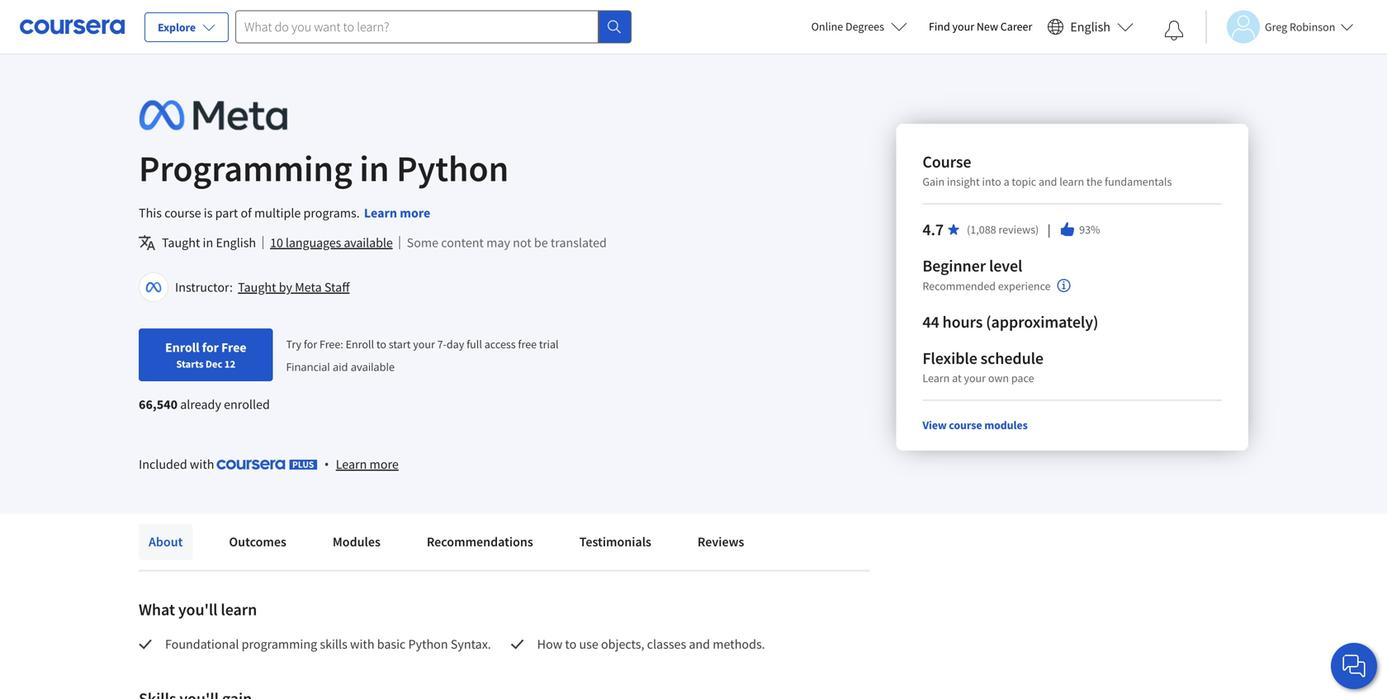 Task type: locate. For each thing, give the bounding box(es) containing it.
1 vertical spatial learn
[[221, 600, 257, 620]]

available
[[344, 235, 393, 251], [351, 359, 395, 374]]

find your new career
[[929, 19, 1033, 34]]

python up learn more button
[[397, 145, 509, 191]]

chat with us image
[[1341, 653, 1368, 680]]

starts
[[176, 358, 204, 371]]

learn inside the flexible schedule learn at your own pace
[[923, 371, 950, 386]]

enroll right "free:"
[[346, 337, 374, 352]]

be
[[534, 235, 548, 251]]

python right basic
[[408, 636, 448, 653]]

learn
[[1060, 174, 1085, 189], [221, 600, 257, 620]]

1 horizontal spatial to
[[565, 636, 577, 653]]

beginner
[[923, 256, 986, 276]]

insight
[[947, 174, 980, 189]]

greg robinson
[[1265, 19, 1336, 34]]

explore
[[158, 20, 196, 35]]

What do you want to learn? text field
[[235, 10, 599, 43]]

staff
[[324, 279, 350, 296]]

1 horizontal spatial course
[[949, 418, 982, 433]]

1 horizontal spatial and
[[1039, 174, 1058, 189]]

0 vertical spatial learn
[[1060, 174, 1085, 189]]

information technology
[[244, 18, 360, 33]]

10
[[270, 235, 283, 251]]

languages
[[286, 235, 341, 251]]

1 horizontal spatial more
[[400, 205, 431, 221]]

66,540
[[139, 396, 178, 413]]

outcomes link
[[219, 524, 296, 560]]

learn inside • learn more
[[336, 456, 367, 473]]

0 horizontal spatial and
[[689, 636, 710, 653]]

0 vertical spatial in
[[360, 145, 389, 191]]

with right included
[[190, 456, 214, 473]]

for up dec
[[202, 339, 219, 356]]

in
[[360, 145, 389, 191], [203, 235, 213, 251]]

in for programming
[[360, 145, 389, 191]]

0 horizontal spatial more
[[370, 456, 399, 473]]

0 horizontal spatial course
[[164, 205, 201, 221]]

learn right •
[[336, 456, 367, 473]]

basic
[[377, 636, 406, 653]]

44 hours (approximately)
[[923, 312, 1099, 332]]

0 vertical spatial available
[[344, 235, 393, 251]]

recommendations
[[427, 534, 533, 550]]

4.7
[[923, 219, 944, 240]]

your right "find"
[[953, 19, 975, 34]]

2 vertical spatial learn
[[336, 456, 367, 473]]

learn
[[364, 205, 397, 221], [923, 371, 950, 386], [336, 456, 367, 473]]

meta image
[[139, 97, 287, 134]]

your left 7-
[[413, 337, 435, 352]]

course left is
[[164, 205, 201, 221]]

0 vertical spatial course
[[164, 205, 201, 221]]

at
[[952, 371, 962, 386]]

aid
[[333, 359, 348, 374]]

programming in python
[[139, 145, 509, 191]]

full
[[467, 337, 482, 352]]

10 languages available button
[[270, 233, 393, 253]]

free
[[518, 337, 537, 352]]

in down is
[[203, 235, 213, 251]]

a
[[1004, 174, 1010, 189]]

with right skills
[[350, 636, 375, 653]]

python
[[397, 145, 509, 191], [408, 636, 448, 653]]

0 horizontal spatial for
[[202, 339, 219, 356]]

and right classes
[[689, 636, 710, 653]]

1 vertical spatial course
[[949, 418, 982, 433]]

financial aid available button
[[286, 359, 395, 374]]

access
[[485, 337, 516, 352]]

content
[[441, 235, 484, 251]]

1 vertical spatial with
[[350, 636, 375, 653]]

1 vertical spatial available
[[351, 359, 395, 374]]

more up some
[[400, 205, 431, 221]]

english right career
[[1071, 19, 1111, 35]]

instructor:
[[175, 279, 233, 296]]

explore button
[[145, 12, 229, 42]]

taught in english
[[162, 235, 256, 251]]

10 languages available
[[270, 235, 393, 251]]

for right try
[[304, 337, 317, 352]]

0 vertical spatial taught
[[162, 235, 200, 251]]

0 horizontal spatial enroll
[[165, 339, 200, 356]]

available inside 'button'
[[344, 235, 393, 251]]

0 horizontal spatial to
[[377, 337, 387, 352]]

translated
[[551, 235, 607, 251]]

available right aid
[[351, 359, 395, 374]]

programming
[[242, 636, 317, 653]]

1 vertical spatial and
[[689, 636, 710, 653]]

of
[[241, 205, 252, 221]]

enroll inside enroll for free starts dec 12
[[165, 339, 200, 356]]

0 horizontal spatial in
[[203, 235, 213, 251]]

you'll
[[178, 600, 218, 620]]

recommended experience
[[923, 279, 1051, 294]]

home image
[[140, 19, 154, 32]]

12
[[224, 358, 235, 371]]

enroll up the 'starts'
[[165, 339, 200, 356]]

english button
[[1041, 0, 1141, 54]]

this course is part of multiple programs. learn more
[[139, 205, 431, 221]]

pace
[[1012, 371, 1034, 386]]

to
[[377, 337, 387, 352], [565, 636, 577, 653]]

information technology link
[[237, 11, 366, 40]]

schedule
[[981, 348, 1044, 369]]

0 horizontal spatial english
[[216, 235, 256, 251]]

about
[[149, 534, 183, 550]]

to left use
[[565, 636, 577, 653]]

course right the view
[[949, 418, 982, 433]]

trial
[[539, 337, 559, 352]]

1 vertical spatial more
[[370, 456, 399, 473]]

1 vertical spatial in
[[203, 235, 213, 251]]

foundational programming skills with basic python syntax.
[[165, 636, 491, 653]]

data management
[[386, 18, 474, 33]]

1 vertical spatial learn
[[923, 371, 950, 386]]

with
[[190, 456, 214, 473], [350, 636, 375, 653]]

some content may not be translated
[[407, 235, 607, 251]]

available down learn more button
[[344, 235, 393, 251]]

and right topic
[[1039, 174, 1058, 189]]

coursera image
[[20, 13, 125, 40]]

1 vertical spatial taught
[[238, 279, 276, 296]]

course for view
[[949, 418, 982, 433]]

0 vertical spatial more
[[400, 205, 431, 221]]

may
[[487, 235, 510, 251]]

1 horizontal spatial taught
[[238, 279, 276, 296]]

1 horizontal spatial in
[[360, 145, 389, 191]]

gain
[[923, 174, 945, 189]]

0 vertical spatial english
[[1071, 19, 1111, 35]]

for inside enroll for free starts dec 12
[[202, 339, 219, 356]]

to left start
[[377, 337, 387, 352]]

None search field
[[235, 10, 632, 43]]

some
[[407, 235, 439, 251]]

taught left by on the left of the page
[[238, 279, 276, 296]]

reviews)
[[999, 222, 1039, 237]]

taught up instructor:
[[162, 235, 200, 251]]

2 vertical spatial your
[[964, 371, 986, 386]]

in up learn more button
[[360, 145, 389, 191]]

0 vertical spatial and
[[1039, 174, 1058, 189]]

1 horizontal spatial enroll
[[346, 337, 374, 352]]

learn left the at
[[923, 371, 950, 386]]

greg robinson button
[[1206, 10, 1354, 43]]

more
[[400, 205, 431, 221], [370, 456, 399, 473]]

try
[[286, 337, 302, 352]]

to inside the try for free: enroll to start your 7-day full access free trial financial aid available
[[377, 337, 387, 352]]

1 horizontal spatial english
[[1071, 19, 1111, 35]]

learn right you'll
[[221, 600, 257, 620]]

english down "part"
[[216, 235, 256, 251]]

data
[[386, 18, 408, 33]]

your right the at
[[964, 371, 986, 386]]

0 horizontal spatial taught
[[162, 235, 200, 251]]

view course modules
[[923, 418, 1028, 433]]

learn right the programs.
[[364, 205, 397, 221]]

day
[[447, 337, 464, 352]]

taught
[[162, 235, 200, 251], [238, 279, 276, 296]]

for
[[304, 337, 317, 352], [202, 339, 219, 356]]

learn inside course gain insight into a topic and learn the fundamentals
[[1060, 174, 1085, 189]]

for inside the try for free: enroll to start your 7-day full access free trial financial aid available
[[304, 337, 317, 352]]

0 horizontal spatial with
[[190, 456, 214, 473]]

1 vertical spatial your
[[413, 337, 435, 352]]

course
[[923, 152, 972, 172]]

instructor: taught by meta staff
[[175, 279, 350, 296]]

financial
[[286, 359, 330, 374]]

modules
[[985, 418, 1028, 433]]

what
[[139, 600, 175, 620]]

0 vertical spatial to
[[377, 337, 387, 352]]

1 horizontal spatial learn
[[1060, 174, 1085, 189]]

view
[[923, 418, 947, 433]]

enrolled
[[224, 396, 270, 413]]

more right •
[[370, 456, 399, 473]]

what you'll learn
[[139, 600, 257, 620]]

1 horizontal spatial for
[[304, 337, 317, 352]]

learn left the
[[1060, 174, 1085, 189]]



Task type: vqa. For each thing, say whether or not it's contained in the screenshot.
NEXT PAGE icon
no



Task type: describe. For each thing, give the bounding box(es) containing it.
0 vertical spatial python
[[397, 145, 509, 191]]

available inside the try for free: enroll to start your 7-day full access free trial financial aid available
[[351, 359, 395, 374]]

learn more link
[[336, 454, 399, 474]]

(1,088
[[967, 222, 997, 237]]

modules link
[[323, 524, 391, 560]]

topic
[[1012, 174, 1037, 189]]

reviews link
[[688, 524, 754, 560]]

for for try
[[304, 337, 317, 352]]

meta
[[295, 279, 322, 296]]

fundamentals
[[1105, 174, 1172, 189]]

not
[[513, 235, 532, 251]]

(1,088 reviews) |
[[967, 221, 1053, 238]]

new
[[977, 19, 999, 34]]

1 vertical spatial to
[[565, 636, 577, 653]]

included with
[[139, 456, 217, 473]]

included
[[139, 456, 187, 473]]

your inside the try for free: enroll to start your 7-day full access free trial financial aid available
[[413, 337, 435, 352]]

information
[[244, 18, 301, 33]]

taught by meta staff link
[[238, 279, 350, 296]]

show notifications image
[[1165, 21, 1184, 40]]

information about difficulty level pre-requisites. image
[[1058, 279, 1071, 292]]

learn more button
[[364, 203, 431, 223]]

more inside • learn more
[[370, 456, 399, 473]]

recommendations link
[[417, 524, 543, 560]]

skills
[[320, 636, 348, 653]]

about link
[[139, 524, 193, 560]]

your inside the flexible schedule learn at your own pace
[[964, 371, 986, 386]]

data management link
[[380, 11, 481, 40]]

is
[[204, 205, 213, 221]]

0 horizontal spatial learn
[[221, 600, 257, 620]]

beginner level
[[923, 256, 1023, 276]]

robinson
[[1290, 19, 1336, 34]]

1 horizontal spatial with
[[350, 636, 375, 653]]

already
[[180, 396, 221, 413]]

66,540 already enrolled
[[139, 396, 270, 413]]

management
[[411, 18, 474, 33]]

degrees
[[846, 19, 885, 34]]

greg
[[1265, 19, 1288, 34]]

how
[[537, 636, 563, 653]]

free:
[[320, 337, 343, 352]]

career
[[1001, 19, 1033, 34]]

how to use objects, classes and methods.
[[537, 636, 765, 653]]

1 vertical spatial english
[[216, 235, 256, 251]]

dec
[[206, 358, 222, 371]]

0 vertical spatial your
[[953, 19, 975, 34]]

enroll inside the try for free: enroll to start your 7-day full access free trial financial aid available
[[346, 337, 374, 352]]

for for enroll
[[202, 339, 219, 356]]

online degrees button
[[798, 8, 921, 45]]

level
[[989, 256, 1023, 276]]

by
[[279, 279, 292, 296]]

reviews
[[698, 534, 745, 550]]

• learn more
[[324, 455, 399, 473]]

|
[[1046, 221, 1053, 238]]

view course modules link
[[923, 418, 1028, 433]]

recommended
[[923, 279, 996, 294]]

coursera plus image
[[217, 460, 318, 470]]

multiple
[[254, 205, 301, 221]]

course for this
[[164, 205, 201, 221]]

online
[[812, 19, 843, 34]]

programming
[[139, 145, 352, 191]]

testimonials
[[580, 534, 652, 550]]

0 vertical spatial learn
[[364, 205, 397, 221]]

free
[[221, 339, 246, 356]]

•
[[324, 455, 329, 473]]

1 vertical spatial python
[[408, 636, 448, 653]]

modules
[[333, 534, 381, 550]]

and inside course gain insight into a topic and learn the fundamentals
[[1039, 174, 1058, 189]]

7-
[[437, 337, 447, 352]]

programs.
[[304, 205, 360, 221]]

foundational
[[165, 636, 239, 653]]

online degrees
[[812, 19, 885, 34]]

93%
[[1080, 222, 1101, 237]]

taught by meta staff image
[[141, 275, 166, 300]]

english inside button
[[1071, 19, 1111, 35]]

44
[[923, 312, 940, 332]]

testimonials link
[[570, 524, 662, 560]]

the
[[1087, 174, 1103, 189]]

use
[[579, 636, 599, 653]]

outcomes
[[229, 534, 287, 550]]

part
[[215, 205, 238, 221]]

enroll for free starts dec 12
[[165, 339, 246, 371]]

into
[[982, 174, 1002, 189]]

try for free: enroll to start your 7-day full access free trial financial aid available
[[286, 337, 559, 374]]

methods.
[[713, 636, 765, 653]]

find
[[929, 19, 950, 34]]

find your new career link
[[921, 17, 1041, 37]]

0 vertical spatial with
[[190, 456, 214, 473]]

browse link
[[175, 11, 224, 40]]

start
[[389, 337, 411, 352]]

flexible schedule learn at your own pace
[[923, 348, 1044, 386]]

in for taught
[[203, 235, 213, 251]]



